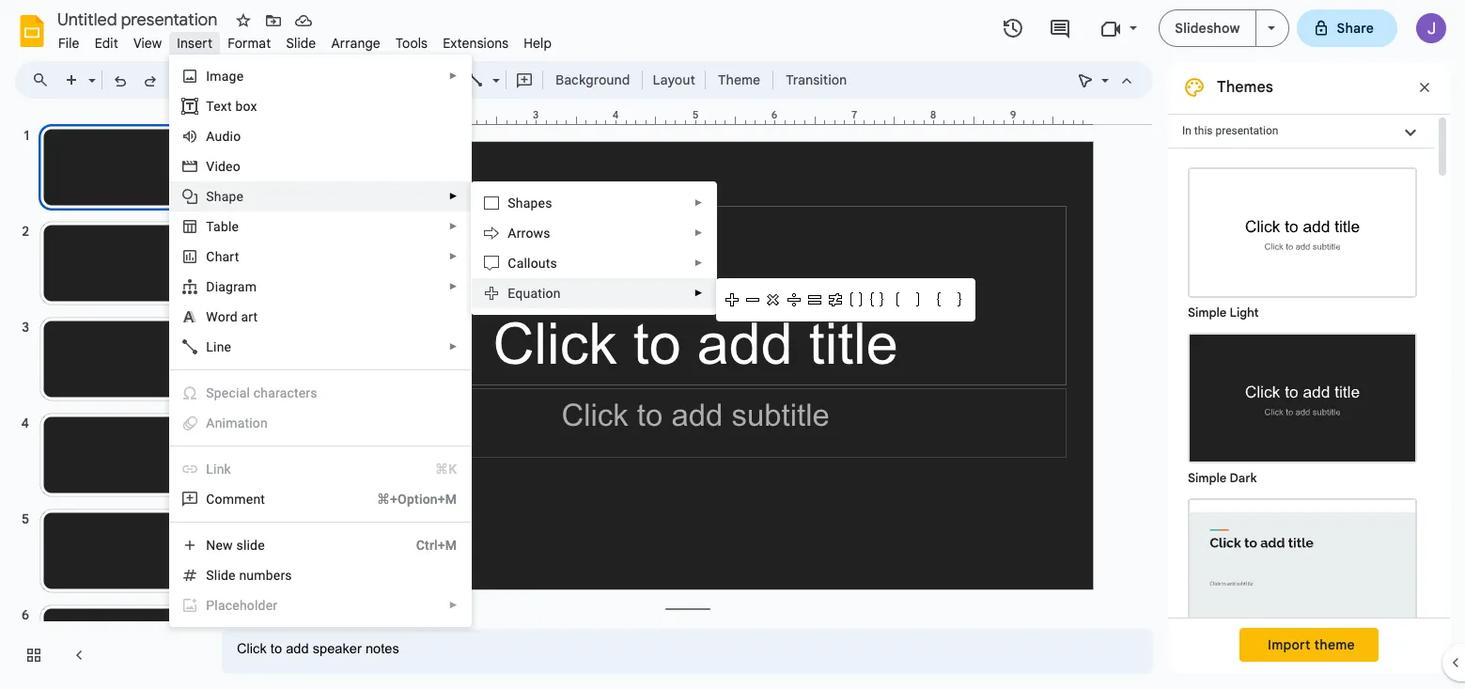 Task type: vqa. For each thing, say whether or not it's contained in the screenshot.
first menu item from the bottom
yes



Task type: locate. For each thing, give the bounding box(es) containing it.
row
[[722, 290, 970, 310]]

► for allouts
[[694, 258, 703, 268]]

co m ment
[[206, 492, 265, 507]]

art up d iagram at top left
[[222, 249, 239, 264]]

a
[[206, 129, 215, 144], [508, 226, 517, 241], [206, 416, 215, 431]]

simple
[[1188, 305, 1227, 321], [1188, 470, 1227, 486]]

import
[[1268, 636, 1311, 653]]

0 vertical spatial art
[[222, 249, 239, 264]]

b
[[221, 219, 228, 234]]

3 menu item from the top
[[182, 460, 457, 479]]

navigation
[[0, 106, 207, 689]]

1 vertical spatial a
[[508, 226, 517, 241]]

1 horizontal spatial s
[[508, 196, 516, 211]]

menu containing s
[[471, 181, 718, 315]]

menu item
[[182, 384, 457, 402], [182, 414, 457, 432], [182, 460, 457, 479], [182, 596, 458, 615]]

quation
[[516, 286, 561, 301]]

Streamline radio
[[1179, 489, 1427, 654]]

diagram d element
[[206, 279, 262, 294]]

presentation options image
[[1268, 26, 1275, 30]]

hapes
[[516, 196, 552, 211]]

option group containing simple light
[[1169, 149, 1436, 689]]

allouts
[[517, 256, 557, 271]]

a for nimation
[[206, 416, 215, 431]]

e
[[508, 286, 516, 301]]

c for h
[[206, 249, 215, 264]]

n ew slide
[[206, 538, 265, 553]]

art right ord
[[241, 309, 258, 324]]

dark
[[1230, 470, 1257, 486]]

line q element
[[206, 339, 237, 354]]

word art w element
[[206, 309, 264, 324]]

numbers
[[239, 568, 292, 583]]

nimation
[[215, 416, 268, 431]]

comment m element
[[206, 492, 271, 507]]

► for hapes
[[694, 197, 703, 208]]

view menu item
[[126, 32, 170, 55]]

light
[[1230, 305, 1259, 321]]

menu containing i
[[170, 55, 472, 627]]

1 simple from the top
[[1188, 305, 1227, 321]]

slid
[[206, 568, 229, 583]]

c for allouts
[[508, 256, 517, 271]]

► for laceholder
[[449, 600, 458, 610]]

simple for simple light
[[1188, 305, 1227, 321]]

1 vertical spatial simple
[[1188, 470, 1227, 486]]

simple left light
[[1188, 305, 1227, 321]]

e
[[229, 568, 236, 583]]

menu bar banner
[[0, 0, 1466, 689]]

simple left dark
[[1188, 470, 1227, 486]]

s for hape
[[206, 189, 214, 204]]

► for mage
[[449, 71, 458, 81]]

table b element
[[206, 219, 245, 234]]

1 horizontal spatial c
[[508, 256, 517, 271]]

laceholder
[[215, 598, 278, 613]]

transition
[[786, 71, 847, 88]]

shapes s element
[[508, 196, 558, 211]]

c h art
[[206, 249, 239, 264]]

p laceholder
[[206, 598, 278, 613]]

s hape
[[206, 189, 244, 204]]

s for hapes
[[508, 196, 516, 211]]

share button
[[1297, 9, 1398, 47]]

c
[[206, 249, 215, 264], [508, 256, 517, 271]]

⌘+option+m
[[377, 492, 457, 507]]

c up d
[[206, 249, 215, 264]]

a left the dio
[[206, 129, 215, 144]]

option group inside 'themes' section
[[1169, 149, 1436, 689]]

theme
[[718, 71, 761, 88]]

format
[[228, 35, 271, 52]]

co
[[206, 492, 223, 507]]

►
[[449, 71, 458, 81], [449, 191, 458, 201], [694, 197, 703, 208], [449, 221, 458, 231], [694, 228, 703, 238], [449, 251, 458, 261], [694, 258, 703, 268], [449, 281, 458, 291], [694, 288, 703, 298], [449, 341, 458, 352], [449, 600, 458, 610]]

a down spe on the left bottom
[[206, 416, 215, 431]]

c up e on the left
[[508, 256, 517, 271]]

1 horizontal spatial art
[[241, 309, 258, 324]]

c
[[229, 385, 236, 400]]

1 vertical spatial art
[[241, 309, 258, 324]]

ord
[[218, 309, 238, 324]]

arrange
[[331, 35, 381, 52]]

lin
[[206, 462, 224, 477]]

ial
[[236, 385, 250, 400]]

slide numbers e element
[[206, 568, 298, 583]]

help menu item
[[516, 32, 560, 55]]

callouts c element
[[508, 256, 563, 271]]

0 horizontal spatial s
[[206, 189, 214, 204]]

4 menu item from the top
[[182, 596, 458, 615]]

hape
[[214, 189, 244, 204]]

art
[[222, 249, 239, 264], [241, 309, 258, 324]]

new slide with layout image
[[84, 68, 96, 74]]

1 menu item from the top
[[182, 384, 457, 402]]

t
[[206, 99, 214, 114]]

multiply image
[[764, 290, 784, 310]]

n
[[206, 538, 216, 553]]

e quation
[[508, 286, 561, 301]]

menu item down characters in the left bottom of the page
[[182, 414, 457, 432]]

in this presentation
[[1183, 124, 1279, 137]]

2 vertical spatial a
[[206, 416, 215, 431]]

view
[[133, 35, 162, 52]]

layout
[[653, 71, 696, 88]]

2 simple from the top
[[1188, 470, 1227, 486]]

simple dark
[[1188, 470, 1257, 486]]

s up "a rrows"
[[508, 196, 516, 211]]

iagram
[[215, 279, 257, 294]]

line
[[206, 339, 231, 354]]

menu item containing spe
[[182, 384, 457, 402]]

2 menu item from the top
[[182, 414, 457, 432]]

a down the s hapes
[[508, 226, 517, 241]]

0 vertical spatial a
[[206, 129, 215, 144]]

not equal image
[[826, 290, 846, 310]]

⌘+option+m element
[[354, 490, 457, 509]]

ta
[[206, 219, 221, 234]]

ew
[[216, 538, 233, 553]]

slide
[[236, 538, 265, 553]]

streamline image
[[1190, 500, 1416, 627]]

0 vertical spatial simple
[[1188, 305, 1227, 321]]

menu
[[170, 55, 472, 627], [471, 181, 718, 315]]

menu item containing a
[[182, 414, 457, 432]]

menu item down numbers
[[182, 596, 458, 615]]

menu bar containing file
[[51, 24, 560, 55]]

option group
[[1169, 149, 1436, 689]]

Menus field
[[24, 67, 65, 93]]

art for c h art
[[222, 249, 239, 264]]

0 horizontal spatial c
[[206, 249, 215, 264]]

spe c ial characters
[[206, 385, 317, 400]]

u
[[215, 129, 222, 144]]

import theme
[[1268, 636, 1356, 653]]

equation e element
[[508, 286, 567, 301]]

► inside menu item
[[449, 600, 458, 610]]

file
[[58, 35, 80, 52]]

s
[[206, 189, 214, 204], [508, 196, 516, 211]]

slideshow button
[[1159, 9, 1256, 47]]

a for rrows
[[508, 226, 517, 241]]

s down v
[[206, 189, 214, 204]]

navigation inside themes application
[[0, 106, 207, 689]]

background button
[[547, 66, 639, 94]]

a u dio
[[206, 129, 241, 144]]

0 horizontal spatial art
[[222, 249, 239, 264]]

menu item up the ment
[[182, 460, 457, 479]]

file menu item
[[51, 32, 87, 55]]

menu bar
[[51, 24, 560, 55]]

tools
[[396, 35, 428, 52]]

i
[[206, 69, 210, 84]]

themes section
[[1169, 61, 1451, 689]]

menu item up nimation
[[182, 384, 457, 402]]

slid e numbers
[[206, 568, 292, 583]]

themes application
[[0, 0, 1466, 689]]



Task type: describe. For each thing, give the bounding box(es) containing it.
mage
[[210, 69, 244, 84]]

ideo
[[215, 159, 241, 174]]

presentation
[[1216, 124, 1279, 137]]

minus image
[[743, 290, 764, 310]]

dio
[[222, 129, 241, 144]]

t ext box
[[206, 99, 257, 114]]

slide
[[286, 35, 316, 52]]

in this presentation tab
[[1169, 114, 1436, 149]]

left bracket image
[[888, 290, 908, 310]]

Simple Light radio
[[1179, 158, 1427, 689]]

rrows
[[517, 226, 551, 241]]

background
[[556, 71, 630, 88]]

insert menu item
[[170, 32, 220, 55]]

new slide n element
[[206, 538, 271, 553]]

divide image
[[784, 290, 805, 310]]

tools menu item
[[388, 32, 435, 55]]

share
[[1337, 20, 1374, 37]]

audio u element
[[206, 129, 247, 144]]

text box t element
[[206, 99, 263, 114]]

slide menu item
[[279, 32, 324, 55]]

simple for simple dark
[[1188, 470, 1227, 486]]

arrange menu item
[[324, 32, 388, 55]]

animation a element
[[206, 416, 274, 431]]

a rrows
[[508, 226, 551, 241]]

video v element
[[206, 159, 246, 174]]

w ord art
[[206, 309, 258, 324]]

select line image
[[488, 68, 500, 74]]

c allouts
[[508, 256, 557, 271]]

main toolbar
[[55, 66, 857, 94]]

art for w ord art
[[241, 309, 258, 324]]

d iagram
[[206, 279, 257, 294]]

s hapes
[[508, 196, 552, 211]]

h
[[215, 249, 222, 264]]

row inside themes application
[[722, 290, 970, 310]]

theme
[[1315, 636, 1356, 653]]

d
[[206, 279, 215, 294]]

extensions menu item
[[435, 32, 516, 55]]

help
[[524, 35, 552, 52]]

k
[[224, 462, 231, 477]]

right brace image
[[950, 290, 970, 310]]

menu item containing p
[[182, 596, 458, 615]]

equal image
[[805, 290, 826, 310]]

ext
[[214, 99, 232, 114]]

shape s element
[[206, 189, 249, 204]]

transition button
[[778, 66, 856, 94]]

menu bar inside menu bar banner
[[51, 24, 560, 55]]

mode and view toolbar
[[1071, 61, 1142, 99]]

menu item containing lin
[[182, 460, 457, 479]]

placeholder p element
[[206, 598, 283, 613]]

p
[[206, 598, 215, 613]]

simple light
[[1188, 305, 1259, 321]]

double brace image
[[867, 290, 888, 310]]

spe
[[206, 385, 229, 400]]

ctrl+m element
[[394, 536, 457, 555]]

m
[[223, 492, 234, 507]]

link k element
[[206, 462, 237, 477]]

⌘k
[[435, 462, 457, 477]]

characters
[[254, 385, 317, 400]]

special characters c element
[[206, 385, 323, 400]]

a for u
[[206, 129, 215, 144]]

le
[[228, 219, 239, 234]]

edit menu item
[[87, 32, 126, 55]]

insert
[[177, 35, 213, 52]]

edit
[[95, 35, 118, 52]]

chart h element
[[206, 249, 245, 264]]

arrows a element
[[508, 226, 556, 241]]

image i element
[[206, 69, 249, 84]]

slideshow
[[1175, 20, 1240, 37]]

layout button
[[647, 66, 701, 94]]

v
[[206, 159, 215, 174]]

► for rrows
[[694, 228, 703, 238]]

i mage
[[206, 69, 244, 84]]

⌘k element
[[413, 460, 457, 479]]

double bracket image
[[846, 290, 867, 310]]

► for quation
[[694, 288, 703, 298]]

► for hape
[[449, 191, 458, 201]]

live pointer settings image
[[1097, 68, 1109, 74]]

box
[[235, 99, 257, 114]]

this
[[1195, 124, 1213, 137]]

extensions
[[443, 35, 509, 52]]

theme button
[[710, 66, 769, 94]]

ment
[[234, 492, 265, 507]]

ta b le
[[206, 219, 239, 234]]

Simple Dark radio
[[1179, 323, 1427, 489]]

w
[[206, 309, 218, 324]]

► for iagram
[[449, 281, 458, 291]]

Rename text field
[[51, 8, 228, 30]]

lin k
[[206, 462, 231, 477]]

right bracket image
[[908, 290, 929, 310]]

a nimation
[[206, 416, 268, 431]]

Star checkbox
[[230, 8, 257, 34]]

plus image
[[722, 290, 743, 310]]

themes
[[1217, 78, 1274, 97]]

ctrl+m
[[416, 538, 457, 553]]

format menu item
[[220, 32, 279, 55]]

import theme button
[[1240, 628, 1379, 662]]

left brace image
[[929, 290, 950, 310]]

v ideo
[[206, 159, 241, 174]]

in
[[1183, 124, 1192, 137]]



